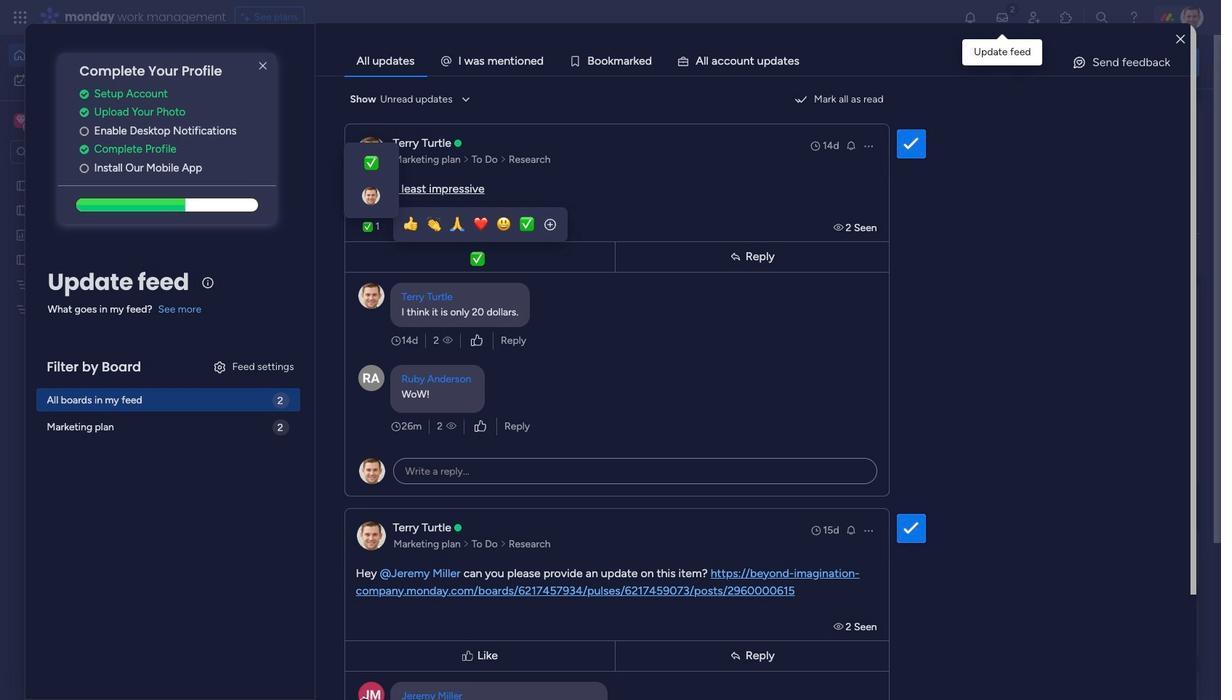 Task type: locate. For each thing, give the bounding box(es) containing it.
1 horizontal spatial add to favorites image
[[669, 266, 684, 280]]

options image
[[863, 140, 875, 152], [863, 525, 875, 536]]

give feedback image
[[1073, 55, 1087, 70]]

check circle image up check circle image
[[80, 107, 89, 118]]

v2 seen image
[[834, 221, 846, 234], [443, 333, 453, 348], [834, 621, 846, 633]]

1 workspace image from the left
[[14, 113, 28, 129]]

option
[[9, 44, 177, 67], [9, 68, 177, 92], [0, 172, 185, 175]]

0 vertical spatial options image
[[863, 140, 875, 152]]

1 vertical spatial option
[[9, 68, 177, 92]]

workspace image
[[14, 113, 28, 129], [16, 113, 26, 129]]

0 horizontal spatial slider arrow image
[[463, 152, 470, 167]]

remove from favorites image
[[431, 444, 446, 459]]

2 vertical spatial v2 seen image
[[834, 621, 846, 633]]

public board image
[[15, 203, 29, 217], [481, 265, 497, 281]]

2 circle o image from the top
[[80, 163, 89, 174]]

0 vertical spatial v2 seen image
[[834, 221, 846, 234]]

2 vertical spatial option
[[0, 172, 185, 175]]

2 add to favorites image from the left
[[669, 266, 684, 280]]

2 slider arrow image from the left
[[500, 537, 507, 552]]

1 horizontal spatial slider arrow image
[[500, 152, 507, 167]]

public board image inside quick search results list box
[[719, 265, 735, 281]]

2 workspace image from the left
[[16, 113, 26, 129]]

options image for reminder image
[[863, 525, 875, 536]]

options image for reminder icon
[[863, 140, 875, 152]]

options image right reminder image
[[863, 525, 875, 536]]

check circle image up workspace selection element
[[80, 89, 89, 99]]

1 check circle image from the top
[[80, 89, 89, 99]]

0 horizontal spatial public board image
[[15, 203, 29, 217]]

circle o image up check circle image
[[80, 126, 89, 137]]

slider arrow image
[[463, 152, 470, 167], [500, 152, 507, 167]]

0 vertical spatial check circle image
[[80, 89, 89, 99]]

public board image
[[15, 178, 29, 192], [15, 252, 29, 266], [719, 265, 735, 281]]

add to favorites image
[[431, 266, 446, 280], [669, 266, 684, 280]]

list box
[[0, 170, 185, 517]]

check circle image
[[80, 144, 89, 155]]

dapulse x slim image
[[254, 57, 272, 75]]

invite members image
[[1028, 10, 1042, 25]]

1 vertical spatial check circle image
[[80, 107, 89, 118]]

1 options image from the top
[[863, 140, 875, 152]]

see plans image
[[241, 9, 254, 25]]

update feed image
[[996, 10, 1010, 25]]

0 horizontal spatial add to favorites image
[[431, 266, 446, 280]]

1 vertical spatial options image
[[863, 525, 875, 536]]

public dashboard image
[[15, 228, 29, 241]]

2 options image from the top
[[863, 525, 875, 536]]

1 add to favorites image from the left
[[431, 266, 446, 280]]

circle o image down search in workspace field
[[80, 163, 89, 174]]

0 horizontal spatial slider arrow image
[[463, 537, 470, 552]]

1 horizontal spatial public board image
[[481, 265, 497, 281]]

circle o image
[[80, 126, 89, 137], [80, 163, 89, 174]]

0 vertical spatial circle o image
[[80, 126, 89, 137]]

reminder image
[[845, 524, 857, 536]]

check circle image
[[80, 89, 89, 99], [80, 107, 89, 118]]

1 vertical spatial public board image
[[481, 265, 497, 281]]

v2 user feedback image
[[994, 54, 1005, 70]]

slider arrow image
[[463, 537, 470, 552], [500, 537, 507, 552]]

options image right reminder icon
[[863, 140, 875, 152]]

2 slider arrow image from the left
[[500, 152, 507, 167]]

v2 like image
[[471, 333, 483, 349], [475, 419, 487, 435]]

1 horizontal spatial slider arrow image
[[500, 537, 507, 552]]

tab list
[[344, 47, 1192, 76]]

tab
[[344, 47, 427, 76]]

1 vertical spatial circle o image
[[80, 163, 89, 174]]

0 vertical spatial public board image
[[15, 203, 29, 217]]

terry turtle image
[[1181, 6, 1204, 29]]



Task type: vqa. For each thing, say whether or not it's contained in the screenshot.
Close Update feed (Inbox) icon at left
no



Task type: describe. For each thing, give the bounding box(es) containing it.
quick search results list box
[[225, 136, 947, 507]]

1 circle o image from the top
[[80, 126, 89, 137]]

2 element
[[371, 548, 389, 565]]

v2 seen image
[[447, 419, 457, 434]]

help center element
[[982, 600, 1200, 658]]

close image
[[1177, 34, 1186, 45]]

Search in workspace field
[[31, 144, 121, 160]]

0 vertical spatial v2 like image
[[471, 333, 483, 349]]

2 check circle image from the top
[[80, 107, 89, 118]]

help image
[[1127, 10, 1142, 25]]

reminder image
[[845, 139, 857, 151]]

search everything image
[[1095, 10, 1110, 25]]

1 vertical spatial v2 seen image
[[443, 333, 453, 348]]

contact sales element
[[982, 670, 1200, 700]]

2 image
[[1007, 1, 1020, 17]]

1 slider arrow image from the left
[[463, 537, 470, 552]]

1 vertical spatial v2 like image
[[475, 419, 487, 435]]

notifications image
[[964, 10, 978, 25]]

0 vertical spatial option
[[9, 44, 177, 67]]

close recently visited image
[[225, 119, 242, 136]]

v2 bolt switch image
[[1107, 54, 1115, 70]]

1 slider arrow image from the left
[[463, 152, 470, 167]]

select product image
[[13, 10, 28, 25]]

getting started element
[[982, 530, 1200, 588]]

workspace selection element
[[14, 112, 121, 131]]

dapulse x slim image
[[1178, 105, 1196, 123]]

public board image inside quick search results list box
[[481, 265, 497, 281]]

templates image image
[[995, 293, 1187, 393]]

monday marketplace image
[[1060, 10, 1074, 25]]



